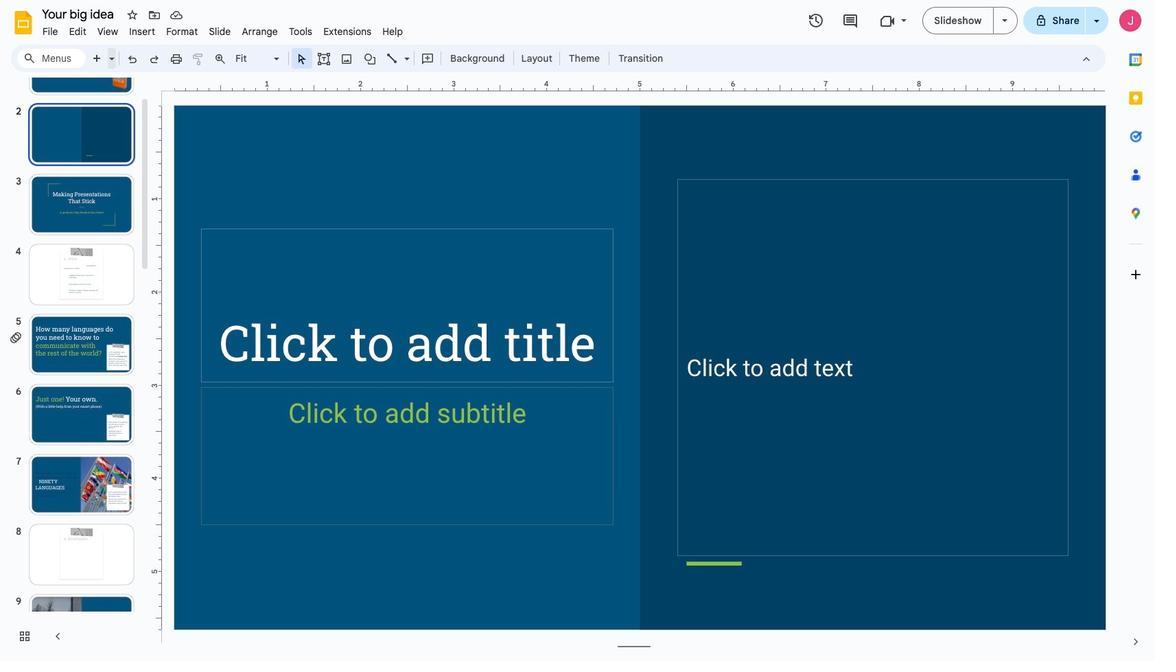Task type: describe. For each thing, give the bounding box(es) containing it.
5 menu item from the left
[[161, 23, 204, 40]]

menu bar banner
[[0, 0, 1156, 661]]

tab list inside menu bar banner
[[1117, 41, 1156, 623]]

redo (⌘y) image
[[148, 52, 161, 66]]

select line image
[[401, 49, 410, 54]]

2 menu item from the left
[[64, 23, 92, 40]]

3 menu item from the left
[[92, 23, 124, 40]]

line image
[[386, 52, 400, 66]]

quick sharing actions image
[[1095, 20, 1100, 41]]

8 menu item from the left
[[284, 23, 318, 40]]

shape image
[[362, 49, 378, 68]]

6 menu item from the left
[[204, 23, 237, 40]]

Menus field
[[17, 49, 86, 68]]

Zoom field
[[231, 49, 286, 69]]

star image
[[126, 8, 139, 22]]

menu bar inside menu bar banner
[[37, 18, 409, 41]]

new slide with layout image
[[106, 49, 115, 54]]

move image
[[148, 8, 161, 22]]

zoom image
[[214, 52, 227, 66]]

select (esc) image
[[295, 52, 309, 66]]

1 menu item from the left
[[37, 23, 64, 40]]

Rename text field
[[37, 5, 122, 22]]



Task type: vqa. For each thing, say whether or not it's contained in the screenshot.
Select an object to animate at the right bottom of the page
no



Task type: locate. For each thing, give the bounding box(es) containing it.
undo (⌘z) image
[[126, 52, 139, 66]]

presentation options image
[[1002, 19, 1008, 22]]

menu item up insert image
[[318, 23, 377, 40]]

menu item down rename text field
[[64, 23, 92, 40]]

document status: saved to drive. image
[[170, 8, 183, 22]]

menu item down document status: saved to drive. image
[[161, 23, 204, 40]]

paint format image
[[192, 52, 205, 66]]

4 menu item from the left
[[124, 23, 161, 40]]

menu item up select line image
[[377, 23, 409, 40]]

menu item up select (esc) icon
[[284, 23, 318, 40]]

show all comments image
[[843, 13, 859, 29]]

menu item down star icon
[[124, 23, 161, 40]]

menu item up 'menus' field
[[37, 23, 64, 40]]

menu item
[[37, 23, 64, 40], [64, 23, 92, 40], [92, 23, 124, 40], [124, 23, 161, 40], [161, 23, 204, 40], [204, 23, 237, 40], [237, 23, 284, 40], [284, 23, 318, 40], [318, 23, 377, 40], [377, 23, 409, 40]]

application
[[0, 0, 1156, 661]]

menu item up zoom image
[[204, 23, 237, 40]]

10 menu item from the left
[[377, 23, 409, 40]]

insert image image
[[339, 49, 355, 68]]

menu item up the new slide with layout image at left
[[92, 23, 124, 40]]

hide the menus (ctrl+shift+f) image
[[1080, 52, 1094, 66]]

last edit was seconds ago image
[[809, 12, 825, 29]]

slides home image
[[11, 10, 36, 35]]

new slide (ctrl+m) image
[[91, 52, 104, 66]]

Star checkbox
[[123, 5, 142, 25]]

navigation
[[0, 20, 151, 661]]

print (⌘p) image
[[170, 52, 183, 66]]

Zoom text field
[[234, 49, 272, 68]]

menu bar
[[37, 18, 409, 41]]

share. private to only me. image
[[1035, 14, 1048, 26]]

tab list
[[1117, 41, 1156, 623]]

main toolbar
[[85, 48, 670, 69]]

add comment (⌘+option+m) image
[[421, 52, 435, 66]]

7 menu item from the left
[[237, 23, 284, 40]]

9 menu item from the left
[[318, 23, 377, 40]]

text box image
[[317, 52, 331, 66]]

menu item up zoom field
[[237, 23, 284, 40]]



